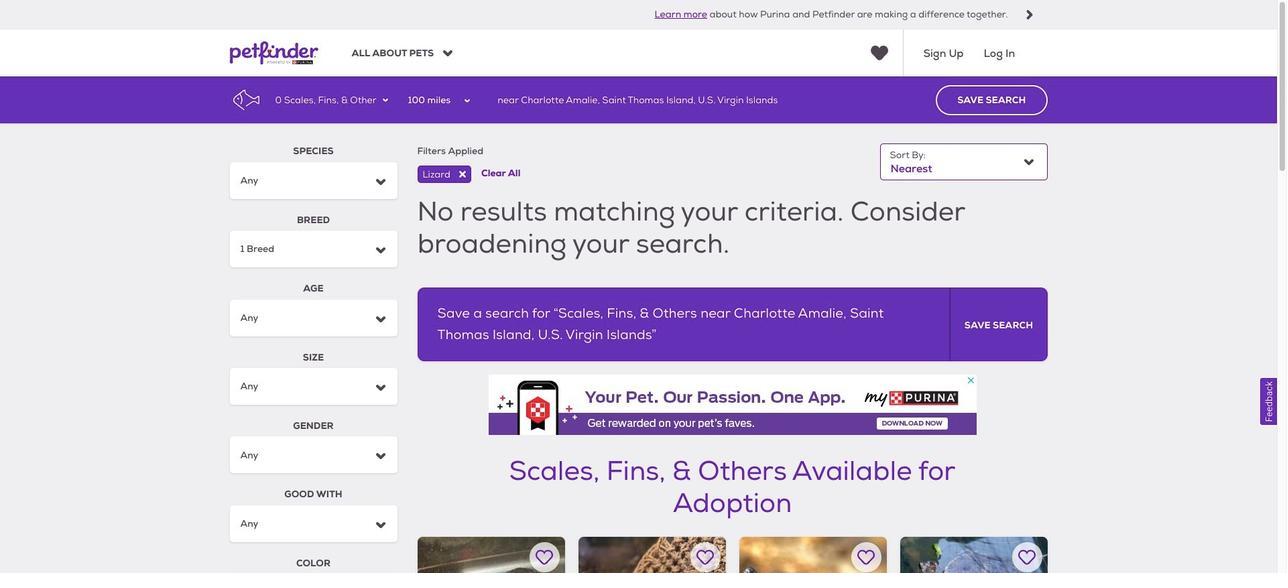 Task type: locate. For each thing, give the bounding box(es) containing it.
maverick, beanstalk, and chunk, adoptable turtle, adult unknown red-eared slider & mississippi map turtle mix, hope valley, ri. image
[[739, 537, 887, 573]]

main content
[[0, 77, 1278, 573]]

tamboni, adoptable turtle, adult female turtle, washington, dc. image
[[900, 537, 1048, 573]]



Task type: vqa. For each thing, say whether or not it's contained in the screenshot.
Puff, adoptable Reptile, Young Male Lizard, Glenmoore, PA. image
yes



Task type: describe. For each thing, give the bounding box(es) containing it.
sam, adoptable turtle, adult male red-eared slider, berlin, ct. image
[[417, 537, 565, 573]]

puff, adoptable reptile, young male lizard, glenmoore, pa. image
[[578, 537, 726, 573]]

advertisement element
[[489, 375, 977, 435]]

petfinder home image
[[230, 30, 318, 77]]



